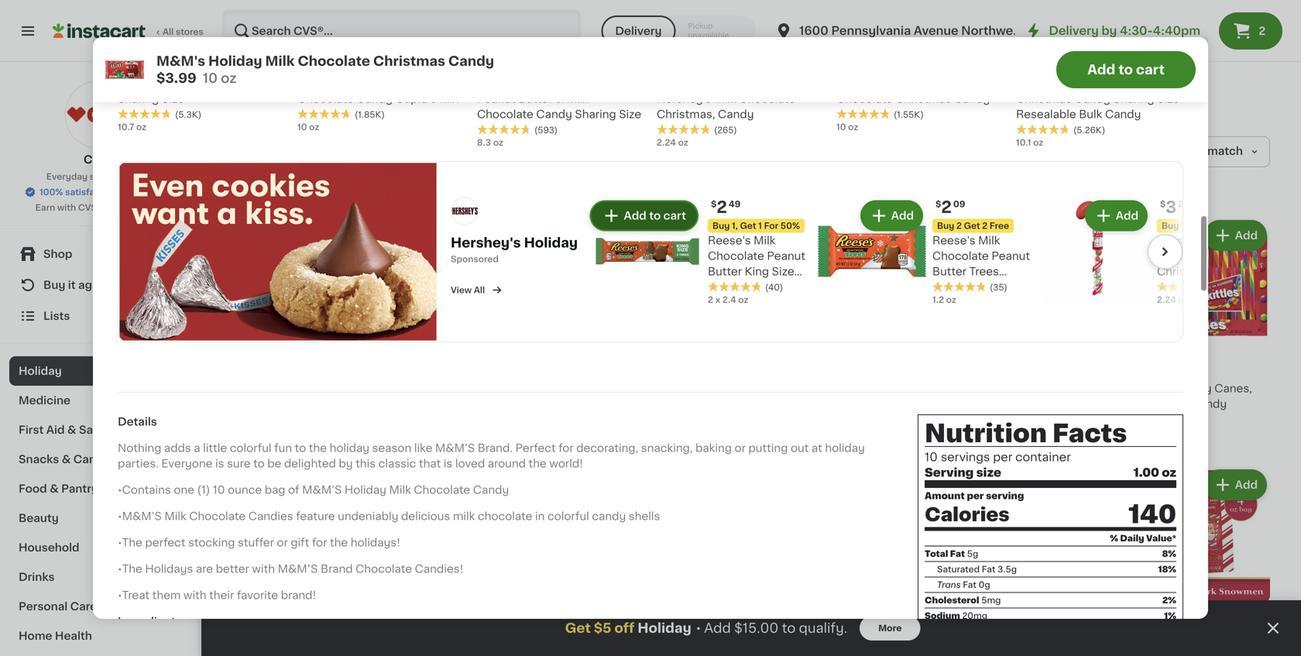 Task type: vqa. For each thing, say whether or not it's contained in the screenshot.
left "Trees"
yes



Task type: locate. For each thing, give the bounding box(es) containing it.
trees up the x
[[708, 282, 738, 293]]

1 vertical spatial or
[[277, 537, 288, 548]]

1 horizontal spatial per
[[993, 451, 1013, 463]]

reese's up king
[[708, 235, 751, 246]]

get inside treatment tracker modal dialog
[[565, 622, 591, 635]]

1 vertical spatial $ 2 49
[[386, 612, 415, 629]]

candy, right kisses
[[778, 383, 817, 394]]

1 $ 6 79 from the left
[[686, 612, 715, 629]]

fat up 0g
[[982, 565, 996, 574]]

0 horizontal spatial is
[[215, 458, 224, 469]]

1.00
[[1134, 467, 1160, 479]]

add
[[1088, 63, 1116, 76], [624, 210, 647, 221], [891, 210, 914, 221], [1116, 210, 1139, 221], [335, 230, 358, 241], [485, 230, 508, 241], [635, 230, 658, 241], [785, 230, 808, 241], [935, 230, 958, 241], [1085, 230, 1108, 241], [1235, 230, 1258, 241], [335, 480, 358, 491], [485, 480, 508, 491], [935, 480, 958, 491], [1085, 480, 1108, 491], [1235, 480, 1258, 491], [704, 622, 731, 635]]

holiday right at
[[825, 443, 865, 454]]

(593)
[[535, 126, 558, 134]]

0 vertical spatial 3
[[1166, 199, 1177, 216]]

sharing inside m&m's minis milk chocolate christmas candy sharing size resealable bulk candy
[[1114, 93, 1155, 104]]

service type group
[[601, 15, 756, 46]]

$ 3 29 inside holiday main content
[[536, 612, 565, 629]]

1 $ 6 29 from the left
[[121, 57, 151, 74]]

0 horizontal spatial $ 2 49
[[386, 612, 415, 629]]

29 for m&m's milk chocolate candy sharing size
[[139, 58, 151, 67]]

with down •the perfect stocking stuffer or gift for the holidays!
[[252, 564, 275, 574]]

1 vertical spatial 2.24 oz
[[1157, 296, 1189, 304]]

sharing inside $ 6 m&m's classic mix of peanut peanut butter & milk chocolate candy sharing size
[[575, 109, 616, 120]]

by
[[1102, 25, 1117, 36], [339, 458, 353, 469]]

is
[[215, 458, 224, 469], [444, 458, 453, 469]]

like
[[414, 443, 433, 454]]

6 up 8.3 oz
[[486, 57, 497, 74]]

0 horizontal spatial for
[[312, 537, 327, 548]]

•the up the •treat at left bottom
[[118, 564, 142, 574]]

0 vertical spatial 2.24
[[657, 138, 676, 147]]

1 vertical spatial add to cart
[[624, 210, 686, 221]]

chocolate inside reese's milk chocolate peanut butter king size trees christmas, candy
[[708, 251, 764, 262]]

10 inside m&m's holiday milk chocolate christmas candy $3.99 10 oz
[[203, 72, 218, 85]]

chocolate inside 'm&m's milk chocolate candy sharing size'
[[183, 78, 240, 89]]

(5.26k)
[[1074, 126, 1106, 134]]

the down perfect
[[529, 458, 547, 469]]

buy up reese's milk chocolate peanut butter king size trees christmas, candy
[[713, 222, 730, 230]]

2 horizontal spatial sharing
[[1114, 93, 1155, 104]]

1 horizontal spatial trees
[[970, 266, 999, 277]]

peanut up king
[[767, 251, 806, 262]]

buy it again link
[[9, 270, 188, 301]]

1 horizontal spatial mix
[[560, 78, 580, 89]]

delivery inside button
[[615, 26, 662, 36]]

in down the rolo
[[983, 399, 992, 410]]

hershey's holiday image
[[119, 162, 438, 341]]

amount
[[925, 492, 965, 501]]

0 vertical spatial of
[[582, 78, 594, 89]]

0 vertical spatial for
[[559, 443, 574, 454]]

or inside nothing adds a little colorful fun to the holiday season like m&m's brand. perfect for decorating, snacking, baking or putting out at holiday parties.  everyone is sure to be delighted by this classic that is loved around the world!
[[735, 443, 746, 454]]

northwest
[[962, 25, 1025, 36]]

1 horizontal spatial add to cart
[[1088, 63, 1165, 76]]

0 horizontal spatial with
[[57, 203, 76, 212]]

6 inside $ 6 m&m's classic mix of peanut peanut butter & milk chocolate candy sharing size
[[486, 57, 497, 74]]

2 vertical spatial fat
[[963, 581, 977, 589]]

reese's down buy 2 get 2 free
[[933, 235, 976, 246]]

•contains one (1) 10 ounce bag of m&m's holiday milk chocolate candy
[[118, 485, 509, 495]]

peanut down free
[[992, 251, 1030, 262]]

trees
[[970, 266, 999, 277], [708, 282, 738, 293]]

the up delighted
[[309, 443, 327, 454]]

2 79 from the left
[[704, 613, 715, 622]]

m&m's inside m&m's minis milk chocolate christmas candy sharing size resealable bulk candy
[[1016, 78, 1054, 89]]

peanut inside reese's milk chocolate peanut butter king size trees christmas, candy
[[767, 251, 806, 262]]

servings per container
[[941, 451, 1071, 463]]

None search field
[[222, 9, 581, 53]]

$ 6 29 for m&m's valentines day milk chocolate candy cupid's mix
[[301, 57, 330, 74]]

m&m's minis milk chocolate christmas candy sharing size resealable bulk candy
[[1016, 78, 1180, 120]]

0 horizontal spatial in
[[535, 511, 545, 522]]

holidays!
[[351, 537, 401, 548]]

milk
[[265, 55, 295, 68], [159, 78, 181, 89], [422, 78, 444, 89], [963, 78, 985, 89], [1089, 78, 1111, 89], [567, 93, 589, 104], [714, 93, 736, 104], [754, 235, 776, 246], [979, 235, 1001, 246], [1215, 235, 1237, 246], [318, 383, 340, 394], [995, 399, 1017, 410], [833, 399, 855, 410], [389, 485, 411, 495], [165, 511, 186, 522]]

milk inside rolo chewy caramels, in milk chocolate
[[995, 399, 1017, 410]]

fun
[[274, 443, 292, 454]]

0 vertical spatial 2.24 oz
[[657, 138, 688, 147]]

or left gift
[[277, 537, 288, 548]]

0 horizontal spatial candy,
[[427, 414, 466, 425]]

cocoa
[[382, 399, 418, 410]]

29 for buy 1, get 1 for 50%
[[554, 613, 565, 622]]

$ 3 29 for hershey's
[[1160, 199, 1190, 216]]

delivery button
[[601, 15, 676, 46]]

2 $ 6 79 from the left
[[986, 612, 1015, 629]]

serving size
[[925, 467, 1002, 479]]

health
[[55, 631, 92, 641]]

canes,
[[1215, 383, 1253, 394]]

6 left $15.00
[[691, 612, 703, 629]]

0 vertical spatial •the
[[118, 537, 142, 548]]

reese's inside reese's peanut butter cups, miniatures
[[533, 383, 576, 394]]

sugar
[[683, 399, 714, 410]]

butter up 2 x 2.4 oz
[[708, 266, 742, 277]]

fat left 0g
[[963, 581, 977, 589]]

1 horizontal spatial by
[[1102, 25, 1117, 36]]

reese's inside reese's milk chocolate peanut butter king size trees christmas, candy
[[708, 235, 751, 246]]

100%
[[40, 188, 63, 196]]

1 horizontal spatial the
[[330, 537, 348, 548]]

add to cart
[[1088, 63, 1165, 76], [624, 210, 686, 221]]

$ 6 29 down all stores link
[[121, 57, 151, 74]]

milk inside reese's milk chocolate peanut butter king size trees christmas, candy
[[754, 235, 776, 246]]

•m&m's
[[118, 511, 162, 522]]

1 •the from the top
[[118, 537, 142, 548]]

1 vertical spatial fat
[[982, 565, 996, 574]]

1 vertical spatial 3
[[541, 612, 552, 629]]

1 79 from the left
[[254, 613, 265, 622]]

or
[[735, 443, 746, 454], [277, 537, 288, 548]]

0 horizontal spatial reese's
[[533, 383, 576, 394]]

peanut
[[596, 78, 635, 89], [922, 78, 961, 89], [477, 93, 516, 104], [767, 251, 806, 262], [992, 251, 1030, 262], [578, 383, 617, 394], [918, 383, 957, 394]]

fat for trans
[[963, 581, 977, 589]]

0 horizontal spatial delivery
[[615, 26, 662, 36]]

butter inside reese's milk chocolate peanut butter king size trees christmas, candy
[[708, 266, 742, 277]]

earn
[[35, 203, 55, 212]]

1 vertical spatial with
[[252, 564, 275, 574]]

sodium
[[925, 612, 960, 620]]

10.7 oz
[[118, 123, 146, 131]]

1 horizontal spatial 2.24
[[1157, 296, 1177, 304]]

6 up m&m's valentines day milk chocolate candy cupid's mix
[[306, 57, 317, 74]]

2 horizontal spatial the
[[529, 458, 547, 469]]

$ 6 29 up m&m's valentines day milk chocolate candy cupid's mix
[[301, 57, 330, 74]]

0 vertical spatial or
[[735, 443, 746, 454]]

& inside $ 6 m&m's classic mix of peanut peanut butter & milk chocolate candy sharing size
[[555, 93, 564, 104]]

cupid's
[[395, 93, 437, 104]]

of right classic
[[582, 78, 594, 89]]

★★★★★
[[118, 108, 172, 119], [118, 108, 172, 119], [297, 108, 352, 119], [297, 108, 352, 119], [837, 108, 891, 119], [837, 108, 891, 119], [477, 124, 531, 135], [477, 124, 531, 135], [657, 124, 711, 135], [657, 124, 711, 135], [1016, 124, 1071, 135], [1016, 124, 1071, 135], [708, 281, 762, 292], [708, 281, 762, 292], [933, 281, 987, 292], [933, 281, 987, 292], [1157, 281, 1212, 292], [1157, 281, 1212, 292], [983, 414, 1037, 424], [983, 414, 1037, 424], [1133, 414, 1187, 424], [1133, 414, 1187, 424]]

container
[[1016, 451, 1071, 463]]

1 vertical spatial trees
[[708, 282, 738, 293]]

1 horizontal spatial with
[[184, 590, 206, 601]]

value*
[[1147, 534, 1177, 543]]

3 79 from the left
[[1004, 613, 1015, 622]]

in right 'chocolate'
[[535, 511, 545, 522]]

0 horizontal spatial 49
[[403, 613, 415, 622]]

1 vertical spatial cvs®
[[78, 203, 102, 212]]

peanut left the rolo
[[918, 383, 957, 394]]

6 down all stores link
[[127, 57, 138, 74]]

snacking,
[[641, 443, 693, 454]]

peanut down 'avenue'
[[922, 78, 961, 89]]

0 vertical spatial by
[[1102, 25, 1117, 36]]

product group
[[232, 217, 370, 454], [382, 217, 520, 454], [533, 217, 670, 439], [683, 217, 820, 439], [833, 217, 970, 454], [983, 217, 1120, 439], [1133, 217, 1270, 439], [232, 467, 370, 656], [382, 467, 520, 656], [833, 467, 970, 656], [983, 467, 1120, 656], [1133, 467, 1270, 656]]

1, up reese's milk chocolate peanut butter king size trees christmas, candy
[[732, 222, 738, 230]]

candy, inside hershey's kisses hot cocoa chocolates holiday candy,
[[427, 414, 466, 425]]

1 vertical spatial $ 3 29
[[536, 612, 565, 629]]

100% satisfaction guarantee
[[40, 188, 164, 196]]

size inside reese's milk chocolate peanut butter king size trees christmas, candy
[[772, 266, 795, 277]]

colorful left the candy
[[548, 511, 589, 522]]

m&m's inside m&m's valentines day milk chocolate candy cupid's mix
[[297, 78, 336, 89]]

1 vertical spatial mix
[[439, 93, 459, 104]]

$ 2 49 up reese's milk chocolate peanut butter king size trees christmas, candy
[[711, 199, 741, 216]]

1 vertical spatial in
[[535, 511, 545, 522]]

49 up reese's milk chocolate peanut butter king size trees christmas, candy
[[729, 200, 741, 209]]

2 •the from the top
[[118, 564, 142, 574]]

total
[[925, 550, 948, 558]]

everyday store prices
[[46, 172, 142, 181]]

0 horizontal spatial add to cart button
[[592, 202, 697, 230]]

m&m's inside $ 6 m&m's classic mix of peanut peanut butter & milk chocolate candy sharing size
[[477, 78, 515, 89]]

mix right classic
[[560, 78, 580, 89]]

holiday inside hershey's holiday spo nsored
[[524, 236, 578, 250]]

2 is from the left
[[444, 458, 453, 469]]

their
[[209, 590, 234, 601]]

1 horizontal spatial candy,
[[778, 383, 817, 394]]

candy inside m&m's holiday milk chocolate christmas candy $3.99 10 oz
[[448, 55, 494, 68]]

delivery for delivery by 4:30-4:40pm
[[1049, 25, 1099, 36]]

•the down "•m&m's"
[[118, 537, 142, 548]]

1 horizontal spatial all
[[474, 286, 485, 295]]

nutrition facts
[[925, 421, 1127, 446]]

29 inside holiday main content
[[554, 613, 565, 622]]

6 left 1%
[[1142, 612, 1153, 629]]

1
[[759, 222, 762, 230], [733, 635, 737, 643], [583, 635, 587, 643], [883, 635, 887, 643]]

reese's inside reese's milk chocolate peanut butter trees christmas, candy
[[933, 235, 976, 246]]

m&m's milk chocolate candy sharing size
[[118, 78, 279, 104]]

hershey's inside hershey's kisses candy, sugar cookie
[[683, 383, 737, 394]]

m&m's holiday peanut milk chocolate christmas candy
[[837, 78, 990, 104], [833, 383, 957, 425]]

butter inside $ 6 m&m's classic mix of peanut peanut butter & milk chocolate candy sharing size
[[518, 93, 553, 104]]

christmas,
[[657, 109, 715, 120], [1157, 266, 1216, 277], [740, 282, 799, 293], [933, 282, 991, 293]]

peanut up miniatures
[[578, 383, 617, 394]]

milk inside 'm&m's milk chocolate candy sharing size'
[[159, 78, 181, 89]]

1 horizontal spatial or
[[735, 443, 746, 454]]

for up world!
[[559, 443, 574, 454]]

1 vertical spatial colorful
[[548, 511, 589, 522]]

1 horizontal spatial cart
[[1136, 63, 1165, 76]]

0 horizontal spatial per
[[967, 492, 984, 501]]

with
[[57, 203, 76, 212], [252, 564, 275, 574], [184, 590, 206, 601]]

4 $ 6 79 from the left
[[1136, 612, 1165, 629]]

all right "view"
[[474, 286, 485, 295]]

1 is from the left
[[215, 458, 224, 469]]

view all
[[451, 286, 485, 295]]

m&m's inside 'm&m's milk chocolate candy sharing size'
[[118, 78, 156, 89]]

m&m's inside m&m's holiday milk chocolate christmas candy
[[232, 383, 270, 394]]

holiday inside treatment tracker modal dialog
[[638, 622, 692, 635]]

is right that
[[444, 458, 453, 469]]

& down classic
[[555, 93, 564, 104]]

serving
[[925, 467, 974, 479]]

2 horizontal spatial reese's
[[933, 235, 976, 246]]

0 horizontal spatial sharing
[[118, 93, 159, 104]]

m&m's up feature
[[302, 485, 342, 495]]

0 horizontal spatial 2.24
[[657, 138, 676, 147]]

qualify.
[[799, 622, 848, 635]]

1 horizontal spatial for
[[559, 443, 574, 454]]

1 horizontal spatial of
[[582, 78, 594, 89]]

food
[[19, 483, 47, 494]]

the for holiday
[[309, 443, 327, 454]]

$ 6 79 left $15.00
[[686, 612, 715, 629]]

0 horizontal spatial holiday
[[330, 443, 370, 454]]

food & pantry
[[19, 483, 98, 494]]

loved
[[455, 458, 485, 469]]

the up "brand"
[[330, 537, 348, 548]]

1 horizontal spatial reese's
[[708, 235, 751, 246]]

1 horizontal spatial m&m's
[[435, 443, 475, 454]]

1 horizontal spatial holiday
[[825, 443, 865, 454]]

trees up the (35) at right
[[970, 266, 999, 277]]

0 vertical spatial add to cart button
[[1057, 51, 1196, 88]]

fat
[[950, 550, 965, 558], [982, 565, 996, 574], [963, 581, 977, 589]]

0 vertical spatial in
[[983, 399, 992, 410]]

treatment tracker modal dialog
[[201, 600, 1301, 656]]

candy, down chocolates
[[427, 414, 466, 425]]

0 vertical spatial candy,
[[778, 383, 817, 394]]

3 inside holiday main content
[[541, 612, 552, 629]]

butter up 1.2 oz
[[933, 266, 967, 277]]

$5
[[594, 622, 612, 635]]

$ inside $ 9 79
[[236, 613, 241, 622]]

one
[[174, 485, 194, 495]]

with left their
[[184, 590, 206, 601]]

of right bag
[[288, 485, 299, 495]]

& right "aid"
[[67, 425, 76, 435]]

0 vertical spatial the
[[309, 443, 327, 454]]

reese's for reese's peanut butter cups, miniatures
[[533, 383, 576, 394]]

0 vertical spatial per
[[993, 451, 1013, 463]]

10 oz
[[297, 123, 319, 131], [837, 123, 859, 131], [232, 444, 254, 452], [833, 444, 855, 452]]

0 vertical spatial $ 3 29
[[1160, 199, 1190, 216]]

cvs® up everyday store prices link
[[84, 154, 114, 165]]

for inside nothing adds a little colorful fun to the holiday season like m&m's brand. perfect for decorating, snacking, baking or putting out at holiday parties.  everyone is sure to be delighted by this classic that is loved around the world!
[[559, 443, 574, 454]]

per up calories
[[967, 492, 984, 501]]

0 vertical spatial with
[[57, 203, 76, 212]]

0 horizontal spatial trees
[[708, 282, 738, 293]]

for right gift
[[312, 537, 327, 548]]

0 vertical spatial mix
[[560, 78, 580, 89]]

by left this
[[339, 458, 353, 469]]

colorful up sure
[[230, 443, 272, 454]]

holiday inside m&m's holiday milk chocolate christmas candy $3.99 10 oz
[[208, 55, 262, 68]]

size
[[977, 467, 1002, 479]]

milk inside m&m's holiday milk chocolate christmas candy
[[318, 383, 340, 394]]

size inside m&m's minis milk chocolate christmas candy sharing size resealable bulk candy
[[1158, 93, 1180, 104]]

1 vertical spatial of
[[288, 485, 299, 495]]

product group containing 2
[[382, 467, 520, 656]]

0 horizontal spatial 2.24 oz
[[657, 138, 688, 147]]

2 inside button
[[1259, 26, 1266, 36]]

at
[[812, 443, 823, 454]]

m&m's up loved
[[435, 443, 475, 454]]

home health
[[19, 631, 92, 641]]

nothing
[[118, 443, 161, 454]]

10
[[203, 72, 218, 85], [297, 123, 307, 131], [837, 123, 846, 131], [232, 444, 242, 452], [833, 444, 842, 452], [925, 451, 938, 463], [213, 485, 225, 495]]

& right the food
[[50, 483, 59, 494]]

1 horizontal spatial add to cart button
[[1057, 51, 1196, 88]]

brand.
[[478, 443, 513, 454]]

1 vertical spatial 49
[[403, 613, 415, 622]]

hershey's inside hershey's holiday spo nsored
[[451, 236, 521, 250]]

0 vertical spatial all
[[163, 28, 174, 36]]

1 horizontal spatial sharing
[[575, 109, 616, 120]]

0 horizontal spatial 3
[[541, 612, 552, 629]]

reese's up cups,
[[533, 383, 576, 394]]

1 horizontal spatial is
[[444, 458, 453, 469]]

1 horizontal spatial $ 6 29
[[301, 57, 330, 74]]

1.2
[[933, 296, 944, 304]]

1, right qualify.
[[857, 635, 863, 643]]

0 horizontal spatial cart
[[664, 210, 686, 221]]

1 vertical spatial m&m's
[[302, 485, 342, 495]]

m&m's
[[278, 564, 318, 574]]

snacks & candy
[[19, 454, 110, 465]]

1 horizontal spatial delivery
[[1049, 25, 1099, 36]]

by left 4:30-
[[1102, 25, 1117, 36]]

per up size
[[993, 451, 1013, 463]]

butter up miniatures
[[620, 383, 654, 394]]

christmas inside m&m's holiday milk chocolate christmas candy $3.99 10 oz
[[373, 55, 445, 68]]

4:40pm
[[1153, 25, 1201, 36]]

butter down classic
[[518, 93, 553, 104]]

delicious
[[401, 511, 450, 522]]

chocolate inside m&m's minis milk chocolate christmas candy sharing size resealable bulk candy
[[1114, 78, 1170, 89]]

holiday up this
[[330, 443, 370, 454]]

0 horizontal spatial hershey's milk chocolate christmas, candy
[[657, 93, 796, 120]]

0 vertical spatial trees
[[970, 266, 999, 277]]

2 holiday from the left
[[825, 443, 865, 454]]

mix right "cupid's" on the top of page
[[439, 93, 459, 104]]

(265)
[[714, 126, 737, 134]]

1 holiday from the left
[[330, 443, 370, 454]]

1 vertical spatial candy,
[[427, 414, 466, 425]]

holiday main content
[[201, 62, 1301, 656]]

holidays
[[145, 564, 193, 574]]

0 vertical spatial 49
[[729, 200, 741, 209]]

cvs® down the satisfaction
[[78, 203, 102, 212]]

0 horizontal spatial $ 3 29
[[536, 612, 565, 629]]

all left stores
[[163, 28, 174, 36]]

1 vertical spatial m&m's holiday peanut milk chocolate christmas candy
[[833, 383, 957, 425]]

$ 6 79 left more on the right bottom of page
[[836, 612, 865, 629]]

$ 6 79 down the 2%
[[1136, 612, 1165, 629]]

world!
[[550, 458, 583, 469]]

1 horizontal spatial in
[[983, 399, 992, 410]]

milk inside reese's milk chocolate peanut butter trees christmas, candy
[[979, 235, 1001, 246]]

(35)
[[990, 283, 1008, 292]]

(1.85k)
[[355, 110, 385, 119]]

$ 6 79 down 5mg on the bottom of page
[[986, 612, 1015, 629]]

2 $ 6 29 from the left
[[301, 57, 330, 74]]

servings
[[941, 451, 990, 463]]

shop link
[[9, 239, 188, 270]]

1.00 oz
[[1134, 467, 1177, 479]]

2 x 2.4 oz
[[708, 296, 749, 304]]

$ inside $ 6 m&m's classic mix of peanut peanut butter & milk chocolate candy sharing size
[[480, 58, 486, 67]]

off
[[615, 622, 635, 635]]

•treat them with their favorite brand!
[[118, 590, 316, 601]]

candies
[[248, 511, 293, 522]]

with right earn
[[57, 203, 76, 212]]

candy inside $ 6 m&m's classic mix of peanut peanut butter & milk chocolate candy sharing size
[[536, 109, 572, 120]]

is down little
[[215, 458, 224, 469]]

$ 2 09
[[936, 199, 966, 216]]

$ 2 49 down candies!
[[386, 612, 415, 629]]

0 horizontal spatial m&m's
[[302, 485, 342, 495]]

butter
[[518, 93, 553, 104], [708, 266, 742, 277], [933, 266, 967, 277], [620, 383, 654, 394]]

the
[[309, 443, 327, 454], [529, 458, 547, 469], [330, 537, 348, 548]]

pennsylvania
[[832, 25, 911, 36]]

49 down candies!
[[403, 613, 415, 622]]

1600 pennsylvania avenue northwest
[[799, 25, 1025, 36]]

fat left 5g
[[950, 550, 965, 558]]

are
[[196, 564, 213, 574]]

holiday
[[208, 55, 262, 68], [877, 78, 919, 89], [232, 82, 324, 104], [524, 236, 578, 250], [19, 366, 62, 376], [273, 383, 315, 394], [874, 383, 915, 394], [382, 414, 424, 425], [345, 485, 386, 495], [638, 622, 692, 635]]

or right baking at the right of the page
[[735, 443, 746, 454]]



Task type: describe. For each thing, give the bounding box(es) containing it.
trees inside reese's milk chocolate peanut butter trees christmas, candy
[[970, 266, 999, 277]]

$ 6 29 for m&m's milk chocolate candy sharing size
[[121, 57, 151, 74]]

0 horizontal spatial of
[[288, 485, 299, 495]]

0 vertical spatial (1.55k)
[[894, 110, 924, 119]]

colorful inside nothing adds a little colorful fun to the holiday season like m&m's brand. perfect for decorating, snacking, baking or putting out at holiday parties.  everyone is sure to be delighted by this classic that is loved around the world!
[[230, 443, 272, 454]]

size inside 'm&m's milk chocolate candy sharing size'
[[162, 93, 184, 104]]

christmas inside m&m's holiday milk chocolate christmas candy
[[292, 399, 347, 410]]

milk
[[453, 511, 475, 522]]

parties.
[[118, 458, 159, 469]]

milk inside m&m's valentines day milk chocolate candy cupid's mix
[[422, 78, 444, 89]]

6 left more on the right bottom of page
[[841, 612, 853, 629]]

mix inside m&m's valentines day milk chocolate candy cupid's mix
[[439, 93, 459, 104]]

•the for •the perfect stocking stuffer or gift for the holidays!
[[118, 537, 142, 548]]

cvs® logo image
[[65, 81, 133, 149]]

christmas, inside reese's milk chocolate peanut butter king size trees christmas, candy
[[740, 282, 799, 293]]

calories
[[925, 506, 1010, 524]]

•the holidays are better with m&m's brand chocolate candies!
[[118, 564, 464, 574]]

5 79 from the left
[[1154, 613, 1165, 622]]

baking
[[696, 443, 732, 454]]

$ 3 29 for buy
[[536, 612, 565, 629]]

size inside $ 6 m&m's classic mix of peanut peanut butter & milk chocolate candy sharing size
[[619, 109, 642, 120]]

candy inside m&m's holiday milk chocolate christmas candy
[[232, 414, 268, 425]]

mix inside $ 6 m&m's classic mix of peanut peanut butter & milk chocolate candy sharing size
[[560, 78, 580, 89]]

10.7
[[118, 123, 134, 131]]

christmas inside skittles candy canes, christmas candy
[[1133, 399, 1188, 410]]

candy inside 'm&m's milk chocolate candy sharing size'
[[243, 78, 279, 89]]

8%
[[1162, 550, 1177, 558]]

to inside treatment tracker modal dialog
[[782, 622, 796, 635]]

first aid & safety link
[[9, 415, 188, 445]]

m&m's inside nothing adds a little colorful fun to the holiday season like m&m's brand. perfect for decorating, snacking, baking or putting out at holiday parties.  everyone is sure to be delighted by this classic that is loved around the world!
[[435, 443, 475, 454]]

in inside rolo chewy caramels, in milk chocolate
[[983, 399, 992, 410]]

milk inside m&m's holiday milk chocolate christmas candy $3.99 10 oz
[[265, 55, 295, 68]]

1 horizontal spatial $ 2 49
[[711, 199, 741, 216]]

chewy
[[1018, 383, 1056, 394]]

sharing inside 'm&m's milk chocolate candy sharing size'
[[118, 93, 159, 104]]

$ 9 79
[[236, 612, 265, 629]]

the for holidays!
[[330, 537, 348, 548]]

add inside treatment tracker modal dialog
[[704, 622, 731, 635]]

6 down 5mg on the bottom of page
[[992, 612, 1003, 629]]

1 horizontal spatial 2.24 oz
[[1157, 296, 1189, 304]]

1 vertical spatial for
[[312, 537, 327, 548]]

drinks
[[19, 572, 55, 583]]

personal
[[19, 601, 68, 612]]

snacks
[[19, 454, 59, 465]]

personal care
[[19, 601, 97, 612]]

instacart logo image
[[53, 22, 146, 40]]

1 horizontal spatial 49
[[729, 200, 741, 209]]

milk inside m&m's minis milk chocolate christmas candy sharing size resealable bulk candy
[[1089, 78, 1111, 89]]

chocolates
[[421, 399, 484, 410]]

fat for saturated
[[982, 565, 996, 574]]

•contains
[[118, 485, 171, 495]]

reese's for reese's milk chocolate peanut butter king size trees christmas, candy
[[708, 235, 751, 246]]

brand
[[321, 564, 353, 574]]

more button
[[860, 616, 921, 641]]

rolo
[[983, 383, 1015, 394]]

•the perfect stocking stuffer or gift for the holidays!
[[118, 537, 401, 548]]

hershey's inside hershey's kisses hot cocoa chocolates holiday candy,
[[382, 383, 437, 394]]

all stores
[[163, 28, 203, 36]]

stocking
[[188, 537, 235, 548]]

49 inside product group
[[403, 613, 415, 622]]

candy inside reese's milk chocolate peanut butter king size trees christmas, candy
[[708, 297, 744, 308]]

kisses
[[440, 383, 479, 394]]

out
[[791, 443, 809, 454]]

20mg
[[963, 612, 988, 620]]

chocolate inside rolo chewy caramels, in milk chocolate
[[1020, 399, 1076, 410]]

nothing adds a little colorful fun to the holiday season like m&m's brand. perfect for decorating, snacking, baking or putting out at holiday parties.  everyone is sure to be delighted by this classic that is loved around the world!
[[118, 443, 865, 469]]

buy left it
[[43, 280, 65, 291]]

snacks & candy link
[[9, 445, 188, 474]]

perfect
[[145, 537, 186, 548]]

29 for m&m's valentines day milk chocolate candy cupid's mix
[[319, 58, 330, 67]]

ounce
[[228, 485, 262, 495]]

(5.3k)
[[175, 110, 202, 119]]

earn with cvs® extracare®
[[35, 203, 153, 212]]

m&m's holiday milk chocolate christmas candy $3.99 10 oz
[[156, 55, 494, 85]]

$15.00
[[734, 622, 779, 635]]

reese's for reese's milk chocolate peanut butter trees christmas, candy
[[933, 235, 976, 246]]

by inside nothing adds a little colorful fun to the holiday season like m&m's brand. perfect for decorating, snacking, baking or putting out at holiday parties.  everyone is sure to be delighted by this classic that is loved around the world!
[[339, 458, 353, 469]]

100% satisfaction guarantee button
[[24, 183, 173, 198]]

79 inside $ 9 79
[[254, 613, 265, 622]]

buy down •
[[687, 635, 705, 643]]

0 vertical spatial cvs®
[[84, 154, 114, 165]]

3 for buy
[[541, 612, 552, 629]]

butter inside reese's milk chocolate peanut butter trees christmas, candy
[[933, 266, 967, 277]]

•the for •the holidays are better with m&m's brand chocolate candies!
[[118, 564, 142, 574]]

buy down '$ 2 09'
[[937, 222, 955, 230]]

delivery by 4:30-4:40pm
[[1049, 25, 1201, 36]]

gift
[[291, 537, 309, 548]]

a
[[194, 443, 200, 454]]

0 vertical spatial m&m's holiday peanut milk chocolate christmas candy
[[837, 78, 990, 104]]

safety
[[79, 425, 116, 435]]

10.1
[[1016, 138, 1031, 147]]

0 horizontal spatial add to cart
[[624, 210, 686, 221]]

candy inside m&m's valentines day milk chocolate candy cupid's mix
[[357, 93, 393, 104]]

skittles
[[1133, 383, 1173, 394]]

them
[[152, 590, 181, 601]]

per for servings
[[993, 451, 1013, 463]]

1 vertical spatial cart
[[664, 210, 686, 221]]

chocolate inside $ 6 m&m's classic mix of peanut peanut butter & milk chocolate candy sharing size
[[477, 109, 534, 120]]

0 vertical spatial hershey's milk chocolate christmas, candy
[[657, 93, 796, 120]]

holiday inside m&m's holiday milk chocolate christmas candy
[[273, 383, 315, 394]]

chocolate inside m&m's valentines day milk chocolate candy cupid's mix
[[297, 93, 354, 104]]

earn with cvs® extracare® link
[[35, 201, 162, 214]]

1 vertical spatial the
[[529, 458, 547, 469]]

shop
[[43, 249, 72, 260]]

product group containing 9
[[232, 467, 370, 656]]

1 vertical spatial all
[[474, 286, 485, 295]]

$6.29 element
[[1016, 55, 1184, 76]]

candies!
[[415, 564, 464, 574]]

(37)
[[1040, 416, 1057, 424]]

buy left $5
[[537, 635, 554, 643]]

peanut inside reese's peanut butter cups, miniatures
[[578, 383, 617, 394]]

m&m's holiday milk chocolate christmas candy
[[232, 383, 347, 425]]

more
[[879, 624, 902, 633]]

3 $ 6 79 from the left
[[836, 612, 865, 629]]

aid
[[46, 425, 65, 435]]

nutrition
[[925, 421, 1047, 446]]

christmas, inside reese's milk chocolate peanut butter trees christmas, candy
[[933, 282, 991, 293]]

chocolate inside reese's milk chocolate peanut butter trees christmas, candy
[[933, 251, 989, 262]]

trees inside reese's milk chocolate peanut butter king size trees christmas, candy
[[708, 282, 738, 293]]

spo
[[451, 255, 468, 264]]

peanut up 8.3 oz
[[477, 93, 516, 104]]

8.3 oz
[[477, 138, 504, 147]]

buy it again
[[43, 280, 109, 291]]

peanut down delivery button in the top of the page
[[596, 78, 635, 89]]

caramels,
[[1059, 383, 1113, 394]]

per for amount
[[967, 492, 984, 501]]

buy left more button
[[837, 635, 855, 643]]

that
[[419, 458, 441, 469]]

0 vertical spatial cart
[[1136, 63, 1165, 76]]

1.2 oz
[[933, 296, 957, 304]]

0 horizontal spatial all
[[163, 28, 174, 36]]

& right the snacks
[[62, 454, 71, 465]]

delivery for delivery
[[615, 26, 662, 36]]

$ inside '$ 2 09'
[[936, 200, 941, 209]]

5g
[[967, 550, 979, 558]]

everyone
[[161, 458, 213, 469]]

2 horizontal spatial with
[[252, 564, 275, 574]]

undeniably
[[338, 511, 398, 522]]

resealable
[[1016, 109, 1077, 120]]

0 vertical spatial add to cart
[[1088, 63, 1165, 76]]

all stores link
[[53, 9, 205, 53]]

reese's milk chocolate peanut butter king size trees christmas, candy
[[708, 235, 806, 308]]

again
[[78, 280, 109, 291]]

satisfaction
[[65, 188, 117, 196]]

view
[[451, 286, 472, 295]]

3 for hershey's
[[1166, 199, 1177, 216]]

2 vertical spatial with
[[184, 590, 206, 601]]

cups,
[[533, 399, 564, 410]]

29 for hershey's milk chocolate christmas, candy
[[1178, 200, 1190, 209]]

of inside $ 6 m&m's classic mix of peanut peanut butter & milk chocolate candy sharing size
[[582, 78, 594, 89]]

4 79 from the left
[[854, 613, 865, 622]]

valentines
[[338, 78, 395, 89]]

m&m's inside m&m's holiday milk chocolate christmas candy $3.99 10 oz
[[156, 55, 205, 68]]

1, left $5
[[557, 635, 563, 643]]

$ 2 49 inside product group
[[386, 612, 415, 629]]

(1.55k) inside holiday main content
[[890, 431, 920, 440]]

first
[[19, 425, 44, 435]]

1 horizontal spatial hershey's milk chocolate christmas, candy
[[1157, 235, 1255, 277]]

holiday inside hershey's kisses hot cocoa chocolates holiday candy,
[[382, 414, 424, 425]]

8.3
[[477, 138, 491, 147]]

sodium 20mg
[[925, 612, 988, 620]]

stores
[[176, 28, 203, 36]]

extracare®
[[104, 203, 153, 212]]

christmas inside m&m's minis milk chocolate christmas candy sharing size resealable bulk candy
[[1016, 93, 1072, 104]]

pantry
[[61, 483, 98, 494]]

m&m's holiday peanut milk chocolate christmas candy inside holiday main content
[[833, 383, 957, 425]]

9
[[241, 612, 253, 629]]

$5.19 element
[[1133, 361, 1270, 381]]

candy, inside hershey's kisses candy, sugar cookie
[[778, 383, 817, 394]]

peanut inside reese's milk chocolate peanut butter trees christmas, candy
[[992, 251, 1030, 262]]

candy inside reese's milk chocolate peanut butter trees christmas, candy
[[994, 282, 1030, 293]]

oz inside m&m's holiday milk chocolate christmas candy $3.99 10 oz
[[221, 72, 237, 85]]

10.1 oz
[[1016, 138, 1044, 147]]

2 inside holiday main content
[[391, 612, 402, 629]]

care
[[70, 601, 97, 612]]

serving
[[986, 492, 1024, 501]]

chocolate inside m&m's holiday milk chocolate christmas candy
[[232, 399, 289, 410]]

09
[[954, 200, 966, 209]]

hershey's image
[[451, 197, 479, 225]]

free
[[990, 222, 1009, 230]]

fat for total
[[950, 550, 965, 558]]

shells
[[629, 511, 660, 522]]

skittles candy canes, christmas candy
[[1133, 383, 1253, 410]]

classic
[[379, 458, 416, 469]]

milk inside $ 6 m&m's classic mix of peanut peanut butter & milk chocolate candy sharing size
[[567, 93, 589, 104]]

candy inside snacks & candy link
[[73, 454, 110, 465]]

cholesterol
[[925, 596, 980, 605]]

1 vertical spatial add to cart button
[[592, 202, 697, 230]]

0g
[[979, 581, 991, 589]]

1, left $15.00
[[707, 635, 713, 643]]

butter inside reese's peanut butter cups, miniatures
[[620, 383, 654, 394]]

favorite
[[237, 590, 278, 601]]

chocolate inside m&m's holiday milk chocolate christmas candy $3.99 10 oz
[[298, 55, 370, 68]]



